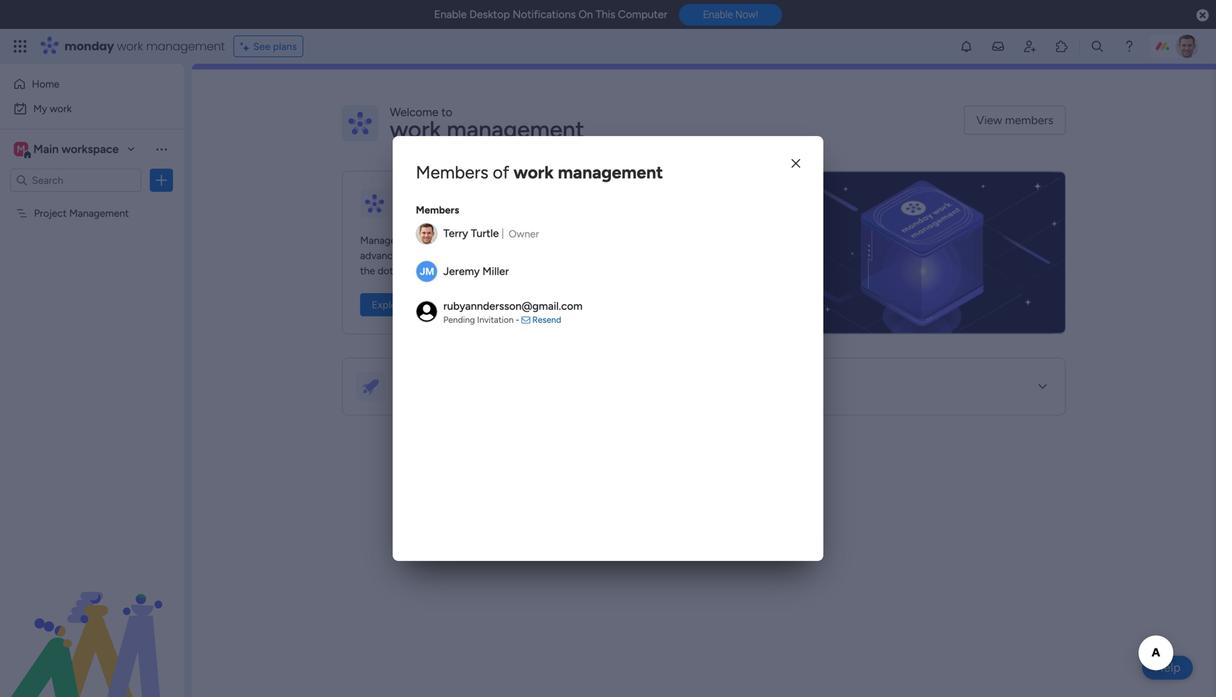 Task type: describe. For each thing, give the bounding box(es) containing it.
connect
[[707, 249, 744, 262]]

management inside button
[[433, 299, 492, 311]]

place.
[[608, 234, 635, 247]]

jeremy
[[443, 265, 480, 278]]

view members
[[976, 113, 1054, 127]]

monday work management
[[64, 38, 225, 54]]

product
[[512, 196, 559, 211]]

1 vertical spatial and
[[449, 249, 466, 262]]

in
[[545, 234, 553, 247]]

owner
[[509, 228, 539, 240]]

plans
[[273, 40, 297, 52]]

management inside welcome to work management
[[447, 115, 584, 143]]

home link
[[9, 72, 176, 96]]

miller
[[483, 265, 509, 278]]

home option
[[9, 72, 176, 96]]

select product image
[[13, 39, 28, 54]]

achieve
[[486, 265, 521, 277]]

enable now! button
[[679, 4, 782, 26]]

desktop
[[469, 8, 510, 21]]

see plans button
[[234, 35, 303, 57]]

0 vertical spatial of
[[493, 162, 509, 183]]

invitation
[[477, 315, 514, 325]]

terry turtle | owner
[[443, 227, 539, 240]]

all
[[435, 234, 445, 247]]

explore work management templates
[[372, 299, 540, 311]]

close image
[[792, 158, 800, 169]]

resend
[[532, 315, 561, 325]]

management inside manage and run all aspects of your work in one unified place. from everyday tasks, to advanced projects, and processes, monday work management allows you to connect the dots, work smarter, and achieve shared goals.
[[583, 249, 642, 262]]

terry turtle image
[[1176, 35, 1199, 58]]

main workspace
[[33, 142, 119, 156]]

monday inside manage and run all aspects of your work in one unified place. from everyday tasks, to advanced projects, and processes, monday work management allows you to connect the dots, work smarter, and achieve shared goals.
[[519, 249, 556, 262]]

manage and run all aspects of your work in one unified place. from everyday tasks, to advanced projects, and processes, monday work management allows you to connect the dots, work smarter, and achieve shared goals.
[[360, 234, 745, 277]]

members for members of work management
[[416, 162, 489, 183]]

welcome
[[390, 105, 439, 119]]

terry
[[443, 227, 468, 240]]

2 vertical spatial and
[[467, 265, 484, 277]]

rubyanndersson@gmail.com
[[443, 300, 583, 313]]

project
[[34, 207, 67, 219]]

on
[[579, 8, 593, 21]]

the
[[360, 265, 375, 277]]

from
[[637, 234, 661, 247]]

workspace selection element
[[14, 140, 121, 159]]

tasks,
[[707, 234, 732, 247]]

monday marketplace image
[[1055, 39, 1069, 54]]

main
[[33, 142, 59, 156]]

Search in workspace field
[[30, 172, 121, 189]]

pending
[[443, 315, 475, 325]]

notifications image
[[959, 39, 974, 54]]

jeremy miller
[[443, 265, 509, 278]]

advanced
[[360, 249, 404, 262]]

view members button
[[964, 106, 1066, 135]]

see
[[253, 40, 270, 52]]

smarter,
[[427, 265, 464, 277]]

work inside the my work option
[[50, 102, 72, 115]]

manage
[[360, 234, 396, 247]]

turtle
[[471, 227, 499, 240]]

enable for enable desktop notifications on this computer
[[434, 8, 467, 21]]

your
[[497, 234, 518, 247]]

members of work management
[[416, 162, 663, 183]]

work inside explore work management templates button
[[408, 299, 430, 311]]

projects,
[[407, 249, 447, 262]]

of inside manage and run all aspects of your work in one unified place. from everyday tasks, to advanced projects, and processes, monday work management allows you to connect the dots, work smarter, and achieve shared goals.
[[485, 234, 495, 247]]

work inside welcome to work management
[[390, 115, 441, 143]]

invite members image
[[1023, 39, 1037, 54]]

see plans
[[253, 40, 297, 52]]

members
[[1005, 113, 1054, 127]]

this
[[596, 8, 615, 21]]

explore
[[372, 299, 406, 311]]

processes,
[[468, 249, 517, 262]]

explore work management templates button
[[360, 293, 552, 316]]

notifications
[[513, 8, 576, 21]]

m
[[17, 143, 25, 155]]

everyday
[[663, 234, 704, 247]]

|
[[501, 227, 504, 239]]



Task type: vqa. For each thing, say whether or not it's contained in the screenshot.
list box
no



Task type: locate. For each thing, give the bounding box(es) containing it.
management
[[69, 207, 129, 219]]

0 vertical spatial members
[[416, 162, 489, 183]]

1 horizontal spatial monday
[[519, 249, 556, 262]]

1 horizontal spatial and
[[449, 249, 466, 262]]

help button
[[1143, 656, 1193, 680]]

computer
[[618, 8, 668, 21]]

members up "work management product"
[[416, 162, 489, 183]]

0 vertical spatial to
[[441, 105, 452, 119]]

enable desktop notifications on this computer
[[434, 8, 668, 21]]

monday up shared
[[519, 249, 556, 262]]

enable now!
[[703, 9, 758, 20]]

resend link
[[532, 315, 561, 325]]

enable inside button
[[703, 9, 733, 20]]

and down processes,
[[467, 265, 484, 277]]

0 vertical spatial and
[[399, 234, 415, 247]]

help image
[[1122, 39, 1137, 54]]

members for members
[[416, 204, 459, 216]]

1 horizontal spatial to
[[695, 249, 704, 262]]

enable
[[434, 8, 467, 21], [703, 9, 733, 20]]

enable for enable now!
[[703, 9, 733, 20]]

lottie animation element
[[0, 551, 185, 697]]

my work link
[[9, 97, 176, 120]]

home
[[32, 78, 60, 90]]

2 enable from the left
[[703, 9, 733, 20]]

my work option
[[9, 97, 176, 120]]

1 vertical spatial monday
[[519, 249, 556, 262]]

view
[[976, 113, 1002, 127]]

terry turtle link
[[443, 227, 499, 240]]

2 vertical spatial to
[[695, 249, 704, 262]]

2 members from the top
[[416, 204, 459, 216]]

one
[[555, 234, 572, 247]]

members
[[416, 162, 489, 183], [416, 204, 459, 216]]

dapulse close image
[[1197, 8, 1209, 23]]

1 vertical spatial to
[[735, 234, 745, 247]]

to right you
[[695, 249, 704, 262]]

monday
[[64, 38, 114, 54], [519, 249, 556, 262]]

0 vertical spatial monday
[[64, 38, 114, 54]]

and left run
[[399, 234, 415, 247]]

management
[[146, 38, 225, 54], [447, 115, 584, 143], [558, 162, 663, 183], [432, 196, 509, 211], [583, 249, 642, 262], [433, 299, 492, 311]]

0 horizontal spatial enable
[[434, 8, 467, 21]]

my
[[33, 102, 47, 115]]

update feed image
[[991, 39, 1006, 54]]

envelope o image
[[522, 315, 530, 324]]

of left '|'
[[485, 234, 495, 247]]

help
[[1155, 660, 1181, 675]]

and up jeremy
[[449, 249, 466, 262]]

0 horizontal spatial monday
[[64, 38, 114, 54]]

1 enable from the left
[[434, 8, 467, 21]]

run
[[418, 234, 433, 247]]

templates
[[495, 299, 540, 311]]

1 vertical spatial of
[[485, 234, 495, 247]]

shared
[[523, 265, 554, 277]]

to right tasks,
[[735, 234, 745, 247]]

aspects
[[447, 234, 483, 247]]

goals.
[[556, 265, 582, 277]]

welcome to work management
[[390, 105, 584, 143]]

2 horizontal spatial and
[[467, 265, 484, 277]]

and
[[399, 234, 415, 247], [449, 249, 466, 262], [467, 265, 484, 277]]

2 horizontal spatial to
[[735, 234, 745, 247]]

1 horizontal spatial enable
[[703, 9, 733, 20]]

monday up home link
[[64, 38, 114, 54]]

1 vertical spatial members
[[416, 204, 459, 216]]

of
[[493, 162, 509, 183], [485, 234, 495, 247]]

of up "work management product"
[[493, 162, 509, 183]]

members up terry
[[416, 204, 459, 216]]

1 members from the top
[[416, 162, 489, 183]]

project management
[[34, 207, 129, 219]]

workspace image
[[14, 141, 28, 157]]

to
[[441, 105, 452, 119], [735, 234, 745, 247], [695, 249, 704, 262]]

to right welcome
[[441, 105, 452, 119]]

project management list box
[[0, 198, 185, 421]]

-
[[516, 315, 519, 325]]

lottie animation image
[[0, 551, 185, 697]]

jeremy miller link
[[443, 265, 509, 278]]

work management product
[[401, 196, 559, 211]]

dots,
[[378, 265, 400, 277]]

search everything image
[[1090, 39, 1105, 54]]

pending invitation -
[[443, 315, 522, 325]]

rubyanndersson@gmail.com link
[[443, 300, 583, 313]]

workspace
[[61, 142, 119, 156]]

allows
[[645, 249, 673, 262]]

option
[[0, 200, 185, 203]]

to inside welcome to work management
[[441, 105, 452, 119]]

enable left the desktop
[[434, 8, 467, 21]]

0 horizontal spatial to
[[441, 105, 452, 119]]

work
[[117, 38, 143, 54], [50, 102, 72, 115], [390, 115, 441, 143], [514, 162, 554, 183], [401, 196, 429, 211], [520, 234, 542, 247], [558, 249, 580, 262], [403, 265, 425, 277], [408, 299, 430, 311]]

my work
[[33, 102, 72, 115]]

now!
[[735, 9, 758, 20]]

unified
[[575, 234, 606, 247]]

0 horizontal spatial and
[[399, 234, 415, 247]]

enable left now!
[[703, 9, 733, 20]]

you
[[675, 249, 692, 262]]



